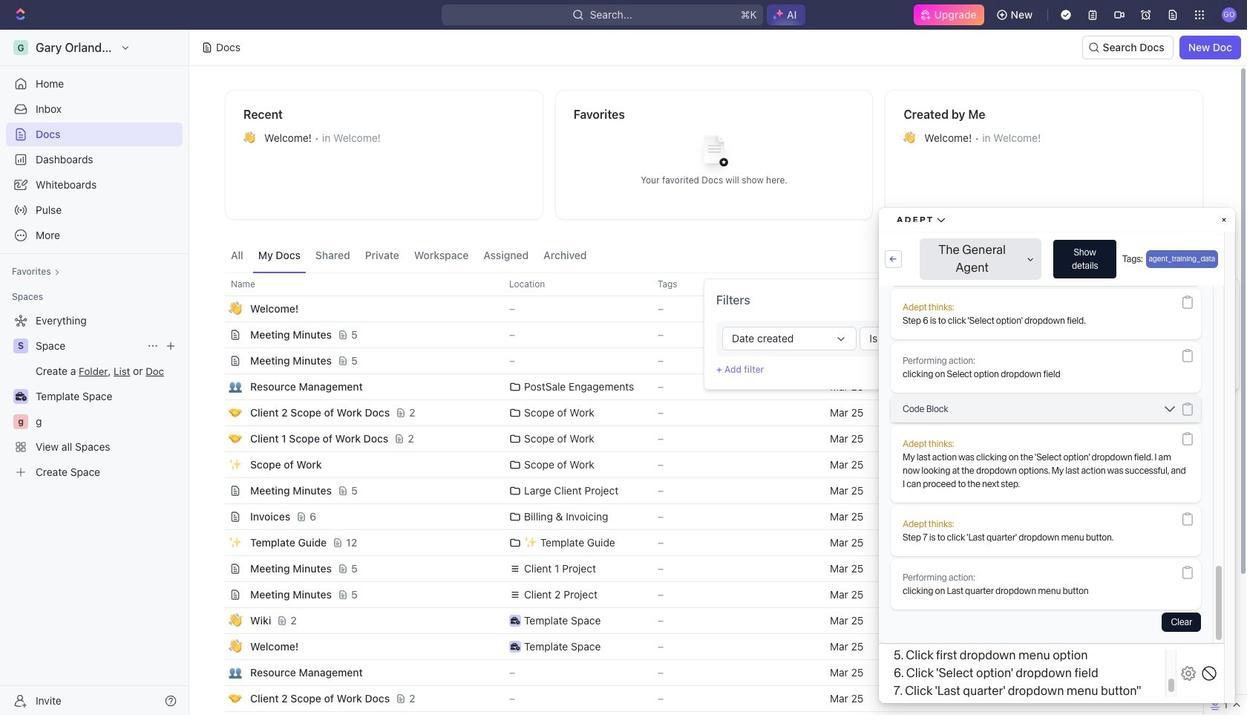 Task type: locate. For each thing, give the bounding box(es) containing it.
column header
[[209, 273, 225, 296]]

tab list
[[225, 238, 593, 273]]

table
[[209, 273, 1204, 715]]

0 vertical spatial business time image
[[511, 617, 520, 624]]

cell
[[209, 296, 225, 322], [1059, 296, 1178, 322], [209, 322, 225, 347], [1059, 322, 1178, 347], [209, 348, 225, 373], [1059, 348, 1178, 373], [209, 374, 225, 399], [940, 374, 1059, 399], [1059, 374, 1178, 399], [209, 400, 225, 425], [1059, 400, 1178, 425], [209, 426, 225, 451], [1059, 426, 1178, 451], [209, 452, 225, 477], [209, 478, 225, 503], [1059, 478, 1178, 503], [209, 504, 225, 529], [1059, 504, 1178, 529], [209, 530, 225, 555], [1178, 530, 1204, 555], [209, 556, 225, 581], [1059, 556, 1178, 581], [209, 582, 225, 607], [1178, 582, 1204, 607], [209, 608, 225, 633], [940, 608, 1059, 633], [1059, 608, 1178, 633], [209, 634, 225, 659], [209, 660, 225, 685], [209, 686, 225, 711], [821, 712, 940, 715], [940, 712, 1059, 715], [1059, 712, 1178, 715], [1178, 712, 1204, 715]]

1 vertical spatial business time image
[[511, 643, 520, 650]]

business time image
[[511, 617, 520, 624], [511, 643, 520, 650]]

row
[[209, 273, 1204, 296], [209, 296, 1204, 322], [209, 322, 1204, 348], [209, 347, 1204, 374], [209, 373, 1204, 400], [209, 399, 1204, 426], [209, 425, 1204, 452], [209, 451, 1204, 478], [209, 477, 1204, 504], [209, 503, 1204, 530], [209, 529, 1204, 556], [209, 555, 1204, 582], [209, 581, 1204, 608], [209, 607, 1204, 634], [209, 633, 1204, 660], [209, 659, 1204, 686], [209, 685, 1204, 712], [225, 711, 1204, 715]]



Task type: vqa. For each thing, say whether or not it's contained in the screenshot.
"tab list"
yes



Task type: describe. For each thing, give the bounding box(es) containing it.
1 business time image from the top
[[511, 617, 520, 624]]

space, , element
[[13, 339, 28, 353]]

no favorited docs image
[[685, 124, 744, 183]]

2 business time image from the top
[[511, 643, 520, 650]]

sidebar navigation
[[0, 30, 189, 715]]



